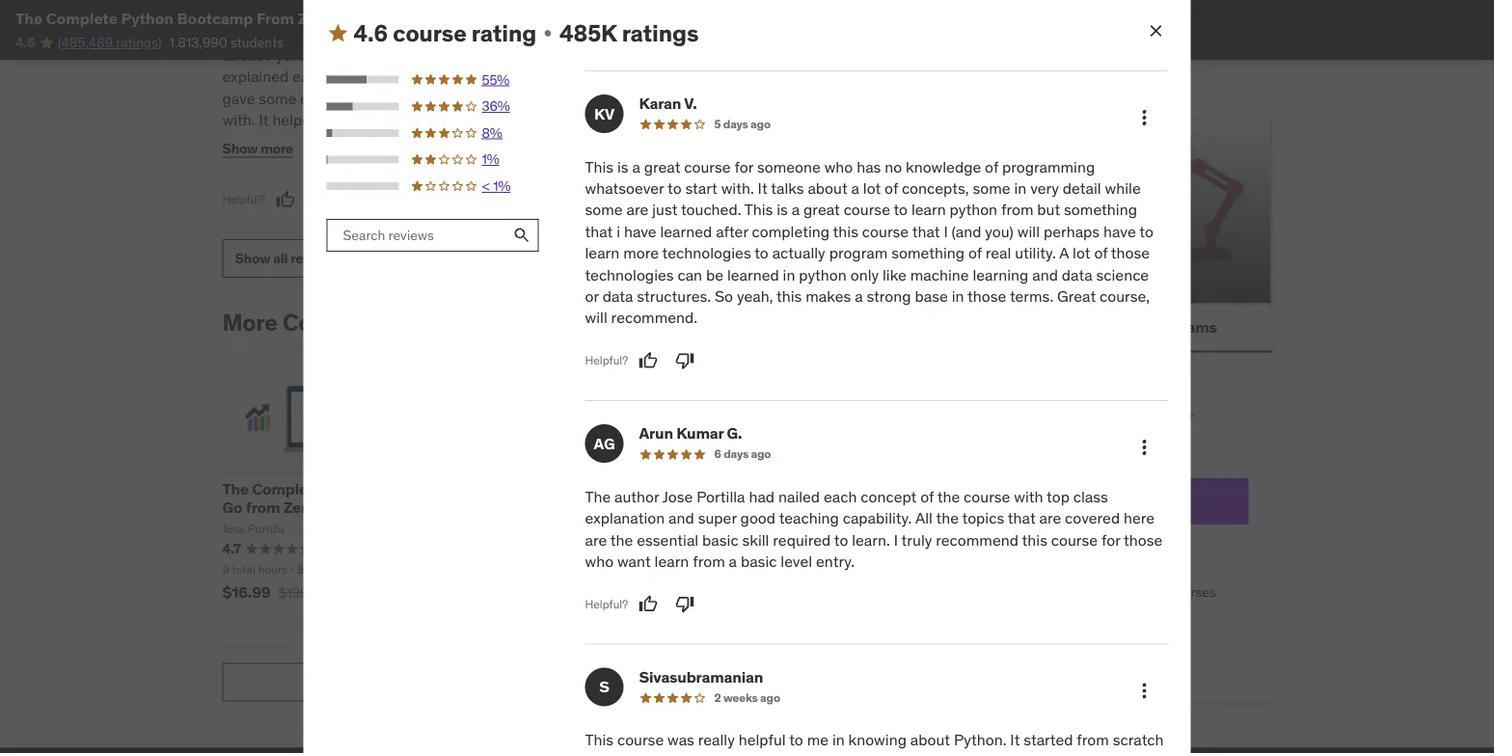 Task type: locate. For each thing, give the bounding box(es) containing it.
started inside this course was really helpful to me in knowing about python. it started from scratch and explained each and every steps in detail. it also gave some of the interestin
[[1024, 731, 1073, 751]]

1 hours from the left
[[258, 562, 287, 577]]

course inside this course was really helpful to me in knowing about python. it started from scratch and explained each and every steps in detail. it also gave some of the interestin
[[617, 731, 664, 751]]

1 vertical spatial great
[[644, 157, 681, 177]]

of
[[300, 89, 314, 109], [985, 157, 999, 177], [885, 179, 898, 199], [969, 244, 982, 263], [1095, 244, 1108, 263], [921, 487, 934, 507], [1062, 549, 1073, 567], [1019, 753, 1032, 754]]

ago
[[751, 117, 771, 132], [751, 447, 771, 462], [760, 691, 781, 706]]

the inside this course was really helpful to me in knowing about python. it started from scratch and explained each and every steps in detail. it also gave some of the interestin
[[1036, 753, 1058, 754]]

technologies
[[662, 244, 751, 263], [585, 265, 674, 285]]

teams tab list
[[944, 305, 1272, 353]]

great up completing
[[804, 200, 840, 220]]

had
[[749, 487, 775, 507]]

the complete sql bootcamp: go from zero to hero jose portilla
[[222, 480, 437, 537]]

0 vertical spatial courses
[[1074, 427, 1121, 444]]

this for this is a great course for someone who has no knowledge of programming whatsoever to start with. it talks about a lot of concepts, some in very detail while some are just touched. this is a great course to learn python from but something that i have learned after completing this course that i (and you) will perhaps have to learn more technologies to actually program something of real utility. a lot of those technologies can be learned in python only like machine learning and data science or data structures. so yeah, this makes a strong base in those terms. great course, will recommend.
[[585, 157, 614, 177]]

for
[[749, 67, 779, 87]]

real
[[986, 244, 1012, 263]]

show all reviews
[[235, 250, 339, 267]]

0 horizontal spatial every
[[359, 67, 396, 87]]

for down 5 days ago
[[735, 157, 754, 177]]

doctor.
[[690, 24, 738, 44]]

0 horizontal spatial or
[[585, 287, 599, 307]]

and down 'utility.'
[[1033, 265, 1058, 285]]

to inside the author jose portilla had nailed each concept of the course with top class explanation and super good teaching capability. all the topics that are covered here are the essential basic skill required to learn. i truly recommend this course for those who want learn from a basic level entry.
[[834, 531, 849, 550]]

users
[[1137, 549, 1170, 567]]

the for the author jose portilla had nailed each concept of the course with top class explanation and super good teaching capability. all the topics that are covered here are the essential basic skill required to learn. i truly recommend this course for those who want learn from a basic level entry.
[[585, 487, 611, 507]]

with up excellent
[[800, 46, 829, 65]]

projects
[[422, 89, 478, 109]]

3 lectures from the left
[[774, 562, 816, 577]]

detail.
[[457, 67, 499, 87], [850, 753, 892, 754]]

bootcamp: right sql
[[358, 480, 437, 500]]

and inside openai python api bootcamp: learn to use ai, gpt, and more!
[[719, 517, 747, 537]]

1 vertical spatial zero
[[283, 498, 316, 518]]

is left my
[[774, 24, 785, 44]]

1 vertical spatial was
[[668, 731, 695, 751]]

this inside i am a medico, a doctor. this is my first python learning bootcamp. finished this with a great confidence. thank you for excellent teaching.
[[770, 46, 796, 65]]

lectures right "83"
[[314, 562, 356, 577]]

each down 2 on the left of the page
[[685, 753, 718, 754]]

who
[[825, 157, 853, 177], [585, 552, 614, 572]]

1 vertical spatial each
[[824, 487, 857, 507]]

show for show more
[[222, 140, 258, 157]]

0 vertical spatial helpful
[[376, 24, 423, 44]]

2 9 total hours from the left
[[683, 562, 748, 577]]

1 lectures from the left
[[314, 562, 356, 577]]

organization.
[[967, 445, 1045, 463]]

1 total from the left
[[232, 562, 256, 577]]

scratch for this course was really helpful to me in knowing about python. it started from scratch and explained each and every steps in detail. it also gave some of the interesting projects to work with. it helped me to gain some reasonable programming skill in python as a beginner.
[[425, 46, 476, 65]]

2 horizontal spatial the
[[585, 487, 611, 507]]

lot
[[863, 179, 881, 199], [1073, 244, 1091, 263]]

bootcamp inside python for data science and machine learning bootcamp
[[583, 498, 658, 518]]

knowing inside this course was really helpful to me in knowing about python. it started from scratch and explained each and every steps in detail. it also gave some of the interestin
[[849, 731, 907, 751]]

1 horizontal spatial data
[[1062, 265, 1093, 285]]

course down sivasubramanian
[[617, 731, 664, 751]]

0 vertical spatial learn
[[912, 200, 946, 220]]

1 vertical spatial me
[[323, 110, 345, 130]]

total up $16.99
[[232, 562, 256, 577]]

each inside this course was really helpful to me in knowing about python. it started from scratch and explained each and every steps in detail. it also gave some of the interestin
[[685, 753, 718, 754]]

bootcamp: for hero
[[358, 480, 437, 500]]

9 up $16.99
[[222, 562, 229, 577]]

each right api
[[824, 487, 857, 507]]

5 right mark review by aditya s. as unhelpful image
[[715, 117, 721, 132]]

hero up 83 lectures in the left of the page
[[337, 498, 372, 518]]

me
[[445, 24, 466, 44], [323, 110, 345, 130], [807, 731, 829, 751]]

reviews
[[291, 250, 339, 267]]

but
[[1038, 200, 1061, 220]]

9
[[222, 562, 229, 577], [683, 562, 690, 577]]

9 for openai python api bootcamp: learn to use ai, gpt, and more!
[[683, 562, 690, 577]]

1 vertical spatial knowing
[[849, 731, 907, 751]]

started inside this course was really helpful to me in knowing about python. it started from scratch and explained each and every steps in detail. it also gave some of the interesting projects to work with. it helped me to gain some reasonable programming skill in python as a beginner.
[[336, 46, 385, 65]]

python. inside this course was really helpful to me in knowing about python. it started from scratch and explained each and every steps in detail. it also gave some of the interestin
[[954, 731, 1007, 751]]

every inside this course was really helpful to me in knowing about python. it started from scratch and explained each and every steps in detail. it also gave some of the interesting projects to work with. it helped me to gain some reasonable programming skill in python as a beginner.
[[359, 67, 396, 87]]

lectures down '2068 reviews' element
[[774, 562, 816, 577]]

0 horizontal spatial started
[[336, 46, 385, 65]]

55% button
[[327, 71, 540, 90]]

additional actions for review by sivasubramanian image
[[1133, 680, 1156, 704]]

with. inside this is a great course for someone who has no knowledge of programming whatsoever to start with. it talks about a lot of concepts, some in very detail while some are just touched. this is a great course to learn python from but something that i have learned after completing this course that i (and you) will perhaps have to learn more technologies to actually program something of real utility. a lot of those technologies can be learned in python only like machine learning and data science or data structures. so yeah, this makes a strong base in those terms. great course, will recommend.
[[721, 179, 754, 199]]

1 horizontal spatial explained
[[615, 753, 681, 754]]

0 vertical spatial every
[[359, 67, 396, 87]]

0 vertical spatial 1%
[[482, 151, 499, 169]]

1 vertical spatial more
[[623, 244, 659, 263]]

helpful up "55%" button
[[376, 24, 423, 44]]

those down here
[[1124, 531, 1163, 550]]

arun
[[639, 424, 673, 444]]

explained
[[222, 67, 289, 87], [615, 753, 681, 754]]

1 horizontal spatial great
[[804, 200, 840, 220]]

steps inside this course was really helpful to me in knowing about python. it started from scratch and explained each and every steps in detail. it also gave some of the interestin
[[792, 753, 830, 754]]

0 horizontal spatial all
[[607, 562, 620, 577]]

4.6 for 4.6
[[15, 34, 35, 51]]

0 horizontal spatial learn
[[585, 244, 620, 263]]

knowing for this course was really helpful to me in knowing about python. it started from scratch and explained each and every steps in detail. it also gave some of the interestin
[[849, 731, 907, 751]]

was
[[305, 24, 332, 44], [668, 731, 695, 751]]

0 vertical spatial data
[[1062, 265, 1093, 285]]

1 horizontal spatial are
[[627, 200, 649, 220]]

1 vertical spatial basic
[[741, 552, 777, 572]]

learn down essential
[[655, 552, 689, 572]]

0 horizontal spatial helpful
[[376, 24, 423, 44]]

hours up the $16.99 $139.99
[[258, 562, 287, 577]]

1 vertical spatial helpful
[[739, 731, 786, 751]]

a left 58
[[729, 552, 737, 572]]

hours
[[258, 562, 287, 577], [719, 562, 748, 577]]

really inside this course was really helpful to me in knowing about python. it started from scratch and explained each and every steps in detail. it also gave some of the interesting projects to work with. it helped me to gain some reasonable programming skill in python as a beginner.
[[336, 24, 372, 44]]

really inside this course was really helpful to me in knowing about python. it started from scratch and explained each and every steps in detail. it also gave some of the interestin
[[698, 731, 735, 751]]

completing
[[752, 222, 830, 242]]

1% right <
[[493, 178, 511, 195]]

explanation
[[585, 509, 665, 529]]

each inside this course was really helpful to me in knowing about python. it started from scratch and explained each and every steps in detail. it also gave some of the interesting projects to work with. it helped me to gain some reasonable programming skill in python as a beginner.
[[292, 67, 326, 87]]

1 horizontal spatial bootcamp
[[583, 498, 658, 518]]

something up machine
[[892, 244, 965, 263]]

0 horizontal spatial programming
[[222, 132, 315, 152]]

1 horizontal spatial will
[[1018, 222, 1040, 242]]

python for data science and machine learning bootcamp link
[[453, 480, 658, 518]]

0 vertical spatial detail.
[[457, 67, 499, 87]]

that left (and
[[913, 222, 940, 242]]

0 horizontal spatial also
[[517, 67, 545, 87]]

1 horizontal spatial complete
[[252, 480, 322, 500]]

python up the ratings)
[[121, 8, 174, 28]]

and up essential
[[669, 509, 695, 529]]

0 horizontal spatial knowing
[[486, 24, 544, 44]]

sivasubramanian
[[639, 668, 763, 688]]

knowing inside this course was really helpful to me in knowing about python. it started from scratch and explained each and every steps in detail. it also gave some of the interesting projects to work with. it helped me to gain some reasonable programming skill in python as a beginner.
[[486, 24, 544, 44]]

the inside the author jose portilla had nailed each concept of the course with top class explanation and super good teaching capability. all the topics that are covered here are the essential basic skill required to learn. i truly recommend this course for those who want learn from a basic level entry.
[[585, 487, 611, 507]]

0 vertical spatial ago
[[751, 117, 771, 132]]

started for this course was really helpful to me in knowing about python. it started from scratch and explained each and every steps in detail. it also gave some of the interestin
[[1024, 731, 1073, 751]]

0 vertical spatial days
[[724, 117, 748, 132]]

scratch inside this course was really helpful to me in knowing about python. it started from scratch and explained each and every steps in detail. it also gave some of the interesting projects to work with. it helped me to gain some reasonable programming skill in python as a beginner.
[[425, 46, 476, 65]]

1 9 from the left
[[222, 562, 229, 577]]

will up 'utility.'
[[1018, 222, 1040, 242]]

a
[[1060, 244, 1069, 263]]

83
[[297, 562, 311, 577]]

makes
[[806, 287, 851, 307]]

helpful? for mark review by arun kumar g. as helpful 'icon'
[[585, 598, 628, 613]]

really for this course was really helpful to me in knowing about python. it started from scratch and explained each and every steps in detail. it also gave some of the interesting projects to work with. it helped me to gain some reasonable programming skill in python as a beginner.
[[336, 24, 372, 44]]

2 horizontal spatial more
[[1103, 549, 1134, 567]]

2 total from the left
[[693, 562, 716, 577]]

2 horizontal spatial that
[[1008, 509, 1036, 529]]

1 horizontal spatial skill
[[742, 531, 769, 550]]

after
[[716, 222, 749, 242]]

also inside this course was really helpful to me in knowing about python. it started from scratch and explained each and every steps in detail. it also gave some of the interesting projects to work with. it helped me to gain some reasonable programming skill in python as a beginner.
[[517, 67, 545, 87]]

is
[[774, 24, 785, 44], [617, 157, 629, 177], [777, 200, 788, 220]]

scratch for this course was really helpful to me in knowing about python. it started from scratch and explained each and every steps in detail. it also gave some of the interestin
[[1113, 731, 1164, 751]]

for left your
[[1125, 427, 1141, 444]]

and up "additional actions for review by arun kumar g." image
[[1116, 408, 1138, 425]]

0 horizontal spatial complete
[[46, 8, 118, 28]]

with. up touched.
[[721, 179, 754, 199]]

about inside this course was really helpful to me in knowing about python. it started from scratch and explained each and every steps in detail. it also gave some of the interestin
[[911, 731, 951, 751]]

scratch up "55%" button
[[425, 46, 476, 65]]

0 vertical spatial more
[[261, 140, 293, 157]]

python left data
[[453, 480, 504, 500]]

2 vertical spatial me
[[807, 731, 829, 751]]

total for the complete sql bootcamp: go from zero to hero
[[232, 562, 256, 577]]

python inside openai python api bootcamp: learn to use ai, gpt, and more!
[[740, 480, 791, 500]]

1 vertical spatial learned
[[727, 265, 779, 285]]

4.7 down go on the bottom left
[[222, 541, 241, 558]]

0 horizontal spatial who
[[585, 552, 614, 572]]

who inside this is a great course for someone who has no knowledge of programming whatsoever to start with. it talks about a lot of concepts, some in very detail while some are just touched. this is a great course to learn python from but something that i have learned after completing this course that i (and you) will perhaps have to learn more technologies to actually program something of real utility. a lot of those technologies can be learned in python only like machine learning and data science or data structures. so yeah, this makes a strong base in those terms. great course, will recommend.
[[825, 157, 853, 177]]

1 horizontal spatial 4.7
[[683, 541, 702, 558]]

1 vertical spatial started
[[1024, 731, 1073, 751]]

0 horizontal spatial basic
[[703, 531, 739, 550]]

course up teams
[[1129, 269, 1178, 289]]

explained inside this course was really helpful to me in knowing about python. it started from scratch and explained each and every steps in detail. it also gave some of the interestin
[[615, 753, 681, 754]]

topics
[[963, 509, 1005, 529]]

0 vertical spatial 5
[[715, 117, 721, 132]]

1% button
[[327, 151, 540, 170]]

a inside this course was really helpful to me in knowing about python. it started from scratch and explained each and every steps in detail. it also gave some of the interesting projects to work with. it helped me to gain some reasonable programming skill in python as a beginner.
[[438, 132, 446, 152]]

python inside python for data science and machine learning bootcamp
[[453, 480, 504, 500]]

1 have from the left
[[624, 222, 657, 242]]

helpful inside this course was really helpful to me in knowing about python. it started from scratch and explained each and every steps in detail. it also gave some of the interesting projects to work with. it helped me to gain some reasonable programming skill in python as a beginner.
[[376, 24, 423, 44]]

show for show all reviews
[[235, 250, 270, 267]]

this inside this course was really helpful to me in knowing about python. it started from scratch and explained each and every steps in detail. it also gave some of the interesting projects to work with. it helped me to gain some reasonable programming skill in python as a beginner.
[[222, 24, 251, 44]]

the for the complete python bootcamp from zero to hero in python
[[15, 8, 43, 28]]

this right for
[[1022, 531, 1048, 550]]

this inside subscribe to this course and 25,000+ top‑rated udemy courses for your organization.
[[1046, 408, 1069, 425]]

this up whatsoever
[[585, 157, 614, 177]]

that left i
[[585, 222, 613, 242]]

the complete sql bootcamp: go from zero to hero link
[[222, 480, 437, 518]]

1 horizontal spatial 4.6
[[354, 19, 388, 48]]

hero
[[353, 8, 388, 28], [337, 498, 372, 518]]

a
[[608, 24, 617, 44], [679, 24, 687, 44], [833, 46, 841, 65], [438, 132, 446, 152], [632, 157, 641, 177], [852, 179, 860, 199], [792, 200, 800, 220], [855, 287, 863, 307], [729, 552, 737, 572]]

thank
[[659, 67, 710, 87]]

a up bootcamp.
[[679, 24, 687, 44]]

2 vertical spatial is
[[777, 200, 788, 220]]

strong
[[867, 287, 911, 307]]

0 horizontal spatial skill
[[319, 132, 346, 152]]

i left truly on the bottom of the page
[[894, 531, 898, 550]]

detail
[[1063, 179, 1102, 199]]

0 horizontal spatial python.
[[266, 46, 319, 65]]

lot right a
[[1073, 244, 1091, 263]]

really up the interesting
[[336, 24, 372, 44]]

with. inside this course was really helpful to me in knowing about python. it started from scratch and explained each and every steps in detail. it also gave some of the interesting projects to work with. it helped me to gain some reasonable programming skill in python as a beginner.
[[222, 110, 255, 130]]

more down helped
[[261, 140, 293, 157]]

helpful? for mark review by karan v. as helpful icon
[[585, 354, 628, 369]]

zero left sql
[[283, 498, 316, 518]]

more
[[222, 308, 278, 337]]

1 vertical spatial steps
[[792, 753, 830, 754]]

bootcamp: up jose portilla
[[683, 498, 762, 518]]

super
[[698, 509, 737, 529]]

this
[[222, 24, 251, 44], [742, 24, 770, 44], [585, 157, 614, 177], [745, 200, 773, 220], [585, 731, 614, 751]]

courses right demand on the right
[[1169, 584, 1217, 601]]

1 9 total hours from the left
[[222, 562, 287, 577]]

days right 6
[[724, 447, 749, 462]]

ago up 'had'
[[751, 447, 771, 462]]

was inside this course was really helpful to me in knowing about python. it started from scratch and explained each and every steps in detail. it also gave some of the interesting projects to work with. it helped me to gain some reasonable programming skill in python as a beginner.
[[305, 24, 332, 44]]

portilla up the $16.99 $139.99
[[248, 522, 284, 537]]

was inside this course was really helpful to me in knowing about python. it started from scratch and explained each and every steps in detail. it also gave some of the interestin
[[668, 731, 695, 751]]

concept
[[861, 487, 917, 507]]

bootcamp: inside openai python api bootcamp: learn to use ai, gpt, and more!
[[683, 498, 762, 518]]

this
[[770, 46, 796, 65], [833, 222, 859, 242], [1099, 269, 1126, 289], [777, 287, 802, 307], [1046, 408, 1069, 425], [1022, 531, 1048, 550]]

explained inside this course was really helpful to me in knowing about python. it started from scratch and explained each and every steps in detail. it also gave some of the interesting projects to work with. it helped me to gain some reasonable programming skill in python as a beginner.
[[222, 67, 289, 87]]

this inside this course was really helpful to me in knowing about python. it started from scratch and explained each and every steps in detail. it also gave some of the interestin
[[585, 731, 614, 751]]

have right i
[[624, 222, 657, 242]]

mark review by karan v. as helpful image
[[639, 352, 658, 371]]

ago right 'weeks'
[[760, 691, 781, 706]]

author
[[615, 487, 659, 507]]

9 total hours for openai python api bootcamp: learn to use ai, gpt, and more!
[[683, 562, 748, 577]]

0 horizontal spatial bootcamp
[[177, 8, 253, 28]]

0 vertical spatial each
[[292, 67, 326, 87]]

from inside this is a great course for someone who has no knowledge of programming whatsoever to start with. it talks about a lot of concepts, some in very detail while some are just touched. this is a great course to learn python from but something that i have learned after completing this course that i (and you) will perhaps have to learn more technologies to actually program something of real utility. a lot of those technologies can be learned in python only like machine learning and data science or data structures. so yeah, this makes a strong base in those terms. great course, will recommend.
[[1002, 200, 1034, 220]]

0 vertical spatial python.
[[266, 46, 319, 65]]

python. inside this course was really helpful to me in knowing about python. it started from scratch and explained each and every steps in detail. it also gave some of the interesting projects to work with. it helped me to gain some reasonable programming skill in python as a beginner.
[[266, 46, 319, 65]]

jose down go on the bottom left
[[222, 522, 245, 537]]

1% inside the 1% 'button'
[[482, 151, 499, 169]]

skill inside the author jose portilla had nailed each concept of the course with top class explanation and super good teaching capability. all the topics that are covered here are the essential basic skill required to learn. i truly recommend this course for those who want learn from a basic level entry.
[[742, 531, 769, 550]]

go
[[222, 498, 243, 518]]

teaching.
[[576, 89, 656, 109]]

whatsoever
[[585, 179, 664, 199]]

explained down sivasubramanian
[[615, 753, 681, 754]]

python inside i am a medico, a doctor. this is my first python learning bootcamp. finished this with a great confidence. thank you for excellent teaching.
[[844, 24, 893, 44]]

those down real
[[968, 287, 1007, 307]]

4.6
[[354, 19, 388, 48], [15, 34, 35, 51]]

2 9 from the left
[[683, 562, 690, 577]]

jose up gpt,
[[663, 487, 693, 507]]

i inside i am a medico, a doctor. this is my first python learning bootcamp. finished this with a great confidence. thank you for excellent teaching.
[[576, 24, 580, 44]]

scratch inside this course was really helpful to me in knowing about python. it started from scratch and explained each and every steps in detail. it also gave some of the interestin
[[1113, 731, 1164, 751]]

$16.99 $139.99
[[222, 583, 327, 603]]

will
[[1018, 222, 1040, 242], [585, 308, 608, 328]]

a down has on the top of the page
[[852, 179, 860, 199]]

this down "s"
[[585, 731, 614, 751]]

explained down students
[[222, 67, 289, 87]]

detail. inside this course was really helpful to me in knowing about python. it started from scratch and explained each and every steps in detail. it also gave some of the interesting projects to work with. it helped me to gain some reasonable programming skill in python as a beginner.
[[457, 67, 499, 87]]

learned up yeah,
[[727, 265, 779, 285]]

the inside the complete sql bootcamp: go from zero to hero jose portilla
[[222, 480, 249, 500]]

course left medium image
[[255, 24, 301, 44]]

will left recommend. at the top of page
[[585, 308, 608, 328]]

helpful down 2 weeks ago
[[739, 731, 786, 751]]

1 horizontal spatial more
[[623, 244, 659, 263]]

basic down super
[[703, 531, 739, 550]]

you
[[714, 67, 745, 87]]

0 vertical spatial bootcamp
[[177, 8, 253, 28]]

2 horizontal spatial i
[[944, 222, 948, 242]]

was down sivasubramanian
[[668, 731, 695, 751]]

jose inside the author jose portilla had nailed each concept of the course with top class explanation and super good teaching capability. all the topics that are covered here are the essential basic skill required to learn. i truly recommend this course for those who want learn from a basic level entry.
[[663, 487, 693, 507]]

0 vertical spatial me
[[445, 24, 466, 44]]

and down medium image
[[329, 67, 355, 87]]

more inside this is a great course for someone who has no knowledge of programming whatsoever to start with. it talks about a lot of concepts, some in very detail while some are just touched. this is a great course to learn python from but something that i have learned after completing this course that i (and you) will perhaps have to learn more technologies to actually program something of real utility. a lot of those technologies can be learned in python only like machine learning and data science or data structures. so yeah, this makes a strong base in those terms. great course, will recommend.
[[623, 244, 659, 263]]

0 vertical spatial python
[[950, 200, 998, 220]]

< 1%
[[482, 178, 511, 195]]

it inside this is a great course for someone who has no knowledge of programming whatsoever to start with. it talks about a lot of concepts, some in very detail while some are just touched. this is a great course to learn python from but something that i have learned after completing this course that i (and you) will perhaps have to learn more technologies to actually program something of real utility. a lot of those technologies can be learned in python only like machine learning and data science or data structures. so yeah, this makes a strong base in those terms. great course, will recommend.
[[758, 179, 768, 199]]

confidence.
[[576, 67, 656, 87]]

python right first
[[844, 24, 893, 44]]

programming down helped
[[222, 132, 315, 152]]

this right the great
[[1099, 269, 1126, 289]]

(485,489
[[58, 34, 113, 51]]

0 horizontal spatial bootcamp:
[[358, 480, 437, 500]]

complete for sql
[[252, 480, 322, 500]]

skill
[[319, 132, 346, 152], [742, 531, 769, 550]]

detail. inside this course was really helpful to me in knowing about python. it started from scratch and explained each and every steps in detail. it also gave some of the interestin
[[850, 753, 892, 754]]

1 4.7 from the left
[[222, 541, 241, 558]]

helpful? for mark review by sivasubramanian as helpful icon
[[222, 192, 265, 207]]

a inside the author jose portilla had nailed each concept of the course with top class explanation and super good teaching capability. all the topics that are covered here are the essential basic skill required to learn. i truly recommend this course for those who want learn from a basic level entry.
[[729, 552, 737, 572]]

those inside the author jose portilla had nailed each concept of the course with top class explanation and super good teaching capability. all the topics that are covered here are the essential basic skill required to learn. i truly recommend this course for those who want learn from a basic level entry.
[[1124, 531, 1163, 550]]

i inside the author jose portilla had nailed each concept of the course with top class explanation and super good teaching capability. all the topics that are covered here are the essential basic skill required to learn. i truly recommend this course for those who want learn from a basic level entry.
[[894, 531, 898, 550]]

data up recommend. at the top of page
[[603, 287, 633, 307]]

programming up the very
[[1002, 157, 1095, 177]]

every down 2 weeks ago
[[751, 753, 788, 754]]

0 horizontal spatial 25,000+
[[998, 584, 1051, 601]]

gave inside this course was really helpful to me in knowing about python. it started from scratch and explained each and every steps in detail. it also gave some of the interestin
[[941, 753, 973, 754]]

a right as at the left top of the page
[[438, 132, 446, 152]]

all left levels
[[607, 562, 620, 577]]

bootcamp: for gpt,
[[683, 498, 762, 518]]

complete inside the complete sql bootcamp: go from zero to hero jose portilla
[[252, 480, 322, 500]]

5
[[715, 117, 721, 132], [1077, 549, 1084, 567]]

also for this course was really helpful to me in knowing about python. it started from scratch and explained each and every steps in detail. it also gave some of the interesting projects to work with. it helped me to gain some reasonable programming skill in python as a beginner.
[[517, 67, 545, 87]]

total for openai python api bootcamp: learn to use ai, gpt, and more!
[[693, 562, 716, 577]]

zero
[[298, 8, 331, 28], [283, 498, 316, 518]]

are down explanation
[[585, 531, 607, 550]]

0 horizontal spatial are
[[585, 531, 607, 550]]

1 vertical spatial udemy
[[1061, 492, 1112, 512]]

2 hours from the left
[[719, 562, 748, 577]]

1 vertical spatial will
[[585, 308, 608, 328]]

more down just
[[623, 244, 659, 263]]

all up truly on the bottom of the page
[[916, 509, 933, 529]]

each for this course was really helpful to me in knowing about python. it started from scratch and explained each and every steps in detail. it also gave some of the interesting projects to work with. it helped me to gain some reasonable programming skill in python as a beginner.
[[292, 67, 326, 87]]

0 horizontal spatial 9 total hours
[[222, 562, 287, 577]]

bootcamp up 1,813,990 students
[[177, 8, 253, 28]]

subscribe to this course and 25,000+ top‑rated udemy courses for your organization.
[[967, 408, 1195, 463]]

0 vertical spatial also
[[517, 67, 545, 87]]

0 vertical spatial skill
[[319, 132, 346, 152]]

from inside the complete sql bootcamp: go from zero to hero jose portilla
[[246, 498, 280, 518]]

learned
[[660, 222, 712, 242], [727, 265, 779, 285]]

0 vertical spatial learning
[[576, 46, 631, 65]]

the inside this course was really helpful to me in knowing about python. it started from scratch and explained each and every steps in detail. it also gave some of the interesting projects to work with. it helped me to gain some reasonable programming skill in python as a beginner.
[[317, 89, 340, 109]]

lot down has on the top of the page
[[863, 179, 881, 199]]

1 vertical spatial every
[[751, 753, 788, 754]]

by
[[376, 308, 403, 337]]

from
[[257, 8, 294, 28]]

learning inside this is a great course for someone who has no knowledge of programming whatsoever to start with. it talks about a lot of concepts, some in very detail while some are just touched. this is a great course to learn python from but something that i have learned after completing this course that i (and you) will perhaps have to learn more technologies to actually program something of real utility. a lot of those technologies can be learned in python only like machine learning and data science or data structures. so yeah, this makes a strong base in those terms. great course, will recommend.
[[973, 265, 1029, 285]]

courses left "additional actions for review by arun kumar g." image
[[1074, 427, 1121, 444]]

mark review by karan v. as unhelpful image
[[676, 352, 695, 371]]

learning
[[576, 46, 631, 65], [973, 265, 1029, 285]]

steps inside this course was really helpful to me in knowing about python. it started from scratch and explained each and every steps in detail. it also gave some of the interesting projects to work with. it helped me to gain some reasonable programming skill in python as a beginner.
[[400, 67, 438, 87]]

python down gain
[[366, 132, 415, 152]]

1 vertical spatial detail.
[[850, 753, 892, 754]]

detail. for this course was really helpful to me in knowing about python. it started from scratch and explained each and every steps in detail. it also gave some of the interesting projects to work with. it helped me to gain some reasonable programming skill in python as a beginner.
[[457, 67, 499, 87]]

0 vertical spatial great
[[844, 46, 881, 65]]

2 horizontal spatial me
[[807, 731, 829, 751]]

1 vertical spatial learning
[[973, 265, 1029, 285]]

and down 'weeks'
[[722, 753, 748, 754]]

hours left 58
[[719, 562, 748, 577]]

0 vertical spatial programming
[[222, 132, 315, 152]]

every up the interesting
[[359, 67, 396, 87]]

4.6 for 4.6 course rating
[[354, 19, 388, 48]]

0 horizontal spatial explained
[[222, 67, 289, 87]]

0 horizontal spatial something
[[892, 244, 965, 263]]

0 horizontal spatial more
[[261, 140, 293, 157]]

someone
[[757, 157, 821, 177]]

steps
[[400, 67, 438, 87], [792, 753, 830, 754]]

programming
[[222, 132, 315, 152], [1002, 157, 1095, 177]]

all
[[273, 250, 288, 267]]

1 horizontal spatial who
[[825, 157, 853, 177]]

this for this course was really helpful to me in knowing about python. it started from scratch and explained each and every steps in detail. it also gave some of the interesting projects to work with. it helped me to gain some reasonable programming skill in python as a beginner.
[[222, 24, 251, 44]]

this right subscribe on the bottom
[[1046, 408, 1069, 425]]

really
[[336, 24, 372, 44], [698, 731, 735, 751]]

also inside this course was really helpful to me in knowing about python. it started from scratch and explained each and every steps in detail. it also gave some of the interestin
[[909, 753, 937, 754]]

learning inside i am a medico, a doctor. this is my first python learning bootcamp. finished this with a great confidence. thank you for excellent teaching.
[[576, 46, 631, 65]]

recommend.
[[611, 308, 698, 328]]

9 up $10.99
[[683, 562, 690, 577]]

course,
[[1100, 287, 1150, 307]]

gave
[[222, 89, 255, 109], [941, 753, 973, 754]]

1 horizontal spatial really
[[698, 731, 735, 751]]

learn down i
[[585, 244, 620, 263]]

really for this course was really helpful to me in knowing about python. it started from scratch and explained each and every steps in detail. it also gave some of the interestin
[[698, 731, 735, 751]]

mark review by aditya s. as helpful image
[[629, 132, 649, 151]]

learn down concepts,
[[912, 200, 946, 220]]

every for this course was really helpful to me in knowing about python. it started from scratch and explained each and every steps in detail. it also gave some of the interesting projects to work with. it helped me to gain some reasonable programming skill in python as a beginner.
[[359, 67, 396, 87]]

1% inside < 1% button
[[493, 178, 511, 195]]

a down only
[[855, 287, 863, 307]]

knowing for this course was really helpful to me in knowing about python. it started from scratch and explained each and every steps in detail. it also gave some of the interesting projects to work with. it helped me to gain some reasonable programming skill in python as a beginner.
[[486, 24, 544, 44]]

ago for to
[[760, 691, 781, 706]]

days for karan v.
[[724, 117, 748, 132]]

s
[[599, 678, 610, 698]]

1 vertical spatial with.
[[721, 179, 754, 199]]

1 vertical spatial python
[[799, 265, 847, 285]]

preview
[[1038, 269, 1096, 289]]

every inside this course was really helpful to me in knowing about python. it started from scratch and explained each and every steps in detail. it also gave some of the interestin
[[751, 753, 788, 754]]

more left users
[[1103, 549, 1134, 567]]

2 weeks ago
[[715, 691, 781, 706]]

1 horizontal spatial total
[[693, 562, 716, 577]]

karan v.
[[639, 94, 697, 114]]

0 horizontal spatial total
[[232, 562, 256, 577]]

is up whatsoever
[[617, 157, 629, 177]]

bootcamp: inside the complete sql bootcamp: go from zero to hero jose portilla
[[358, 480, 437, 500]]

udemy inside "link"
[[1061, 492, 1112, 512]]

gave inside this course was really helpful to me in knowing about python. it started from scratch and explained each and every steps in detail. it also gave some of the interesting projects to work with. it helped me to gain some reasonable programming skill in python as a beginner.
[[222, 89, 255, 109]]

this down my
[[770, 46, 796, 65]]

to inside openai python api bootcamp: learn to use ai, gpt, and more!
[[808, 498, 823, 518]]

1 horizontal spatial programming
[[1002, 157, 1095, 177]]

1 horizontal spatial me
[[445, 24, 466, 44]]

1 vertical spatial those
[[968, 287, 1007, 307]]

hero right medium image
[[353, 8, 388, 28]]

2 vertical spatial each
[[685, 753, 718, 754]]

portilla up super
[[697, 487, 745, 507]]

0 vertical spatial steps
[[400, 67, 438, 87]]

can
[[678, 265, 703, 285]]

complete up (485,489
[[46, 8, 118, 28]]

1 horizontal spatial python
[[950, 200, 998, 220]]

basic down more!
[[741, 552, 777, 572]]

with left top
[[1014, 487, 1044, 507]]

9 total hours up $16.99
[[222, 562, 287, 577]]

lectures for the complete sql bootcamp: go from zero to hero
[[314, 562, 356, 577]]



Task type: vqa. For each thing, say whether or not it's contained in the screenshot.
Must- at the left
no



Task type: describe. For each thing, give the bounding box(es) containing it.
1 horizontal spatial that
[[913, 222, 940, 242]]

steps for this course was really helpful to me in knowing about python. it started from scratch and explained each and every steps in detail. it also gave some of the interestin
[[792, 753, 830, 754]]

1 vertical spatial 25,000+
[[998, 584, 1051, 601]]

good
[[741, 509, 776, 529]]

this inside i am a medico, a doctor. this is my first python learning bootcamp. finished this with a great confidence. thank you for excellent teaching.
[[742, 24, 770, 44]]

show more button
[[222, 130, 293, 168]]

rating
[[472, 19, 537, 48]]

more inside button
[[261, 140, 293, 157]]

the complete python bootcamp from zero to hero in python
[[15, 8, 462, 28]]

2 vertical spatial are
[[585, 531, 607, 550]]

ratings
[[622, 19, 699, 48]]

are inside this is a great course for someone who has no knowledge of programming whatsoever to start with. it talks about a lot of concepts, some in very detail while some are just touched. this is a great course to learn python from but something that i have learned after completing this course that i (and you) will perhaps have to learn more technologies to actually program something of real utility. a lot of those technologies can be learned in python only like machine learning and data science or data structures. so yeah, this makes a strong base in those terms. great course, will recommend.
[[627, 200, 649, 220]]

1 horizontal spatial or
[[1088, 549, 1100, 567]]

to inside subscribe to this course and 25,000+ top‑rated udemy courses for your organization.
[[1031, 408, 1043, 425]]

xsmall image
[[540, 26, 556, 41]]

submit search image
[[512, 226, 532, 245]]

2 horizontal spatial learn
[[912, 200, 946, 220]]

jose down "openai"
[[683, 522, 706, 537]]

the for the author jose portilla had nailed each concept of the course with top class explanation and super good teaching capability. all the topics that are covered here are the essential basic skill required to learn. i truly recommend this course for those who want learn from a basic level entry.
[[611, 531, 633, 550]]

8%
[[482, 125, 502, 142]]

actually
[[773, 244, 826, 263]]

58 lectures
[[758, 562, 816, 577]]

for inside this is a great course for someone who has no knowledge of programming whatsoever to start with. it talks about a lot of concepts, some in very detail while some are just touched. this is a great course to learn python from but something that i have learned after completing this course that i (and you) will perhaps have to learn more technologies to actually program something of real utility. a lot of those technologies can be learned in python only like machine learning and data science or data structures. so yeah, this makes a strong base in those terms. great course, will recommend.
[[735, 157, 754, 177]]

more!
[[750, 517, 792, 537]]

0 horizontal spatial will
[[585, 308, 608, 328]]

courses inside subscribe to this course and 25,000+ top‑rated udemy courses for your organization.
[[1074, 427, 1121, 444]]

machine
[[453, 498, 514, 518]]

mark review by arun kumar g. as unhelpful image
[[676, 596, 695, 615]]

0 vertical spatial will
[[1018, 222, 1040, 242]]

mark review by aditya s. as unhelpful image
[[666, 132, 685, 151]]

g.
[[727, 424, 742, 444]]

of inside the author jose portilla had nailed each concept of the course with top class explanation and super good teaching capability. all the topics that are covered here are the essential basic skill required to learn. i truly recommend this course for those who want learn from a basic level entry.
[[921, 487, 934, 507]]

gain
[[366, 110, 396, 130]]

try udemy business link
[[967, 479, 1249, 526]]

for inside python for data science and machine learning bootcamp
[[507, 480, 528, 500]]

class
[[1074, 487, 1109, 507]]

who inside the author jose portilla had nailed each concept of the course with top class explanation and super good teaching capability. all the topics that are covered here are the essential basic skill required to learn. i truly recommend this course for those who want learn from a basic level entry.
[[585, 552, 614, 572]]

every for this course was really helpful to me in knowing about python. it started from scratch and explained each and every steps in detail. it also gave some of the interestin
[[751, 753, 788, 754]]

abuse
[[564, 674, 602, 692]]

36%
[[482, 98, 510, 115]]

programming inside this course was really helpful to me in knowing about python. it started from scratch and explained each and every steps in detail. it also gave some of the interesting projects to work with. it helped me to gain some reasonable programming skill in python as a beginner.
[[222, 132, 315, 152]]

hero inside the complete sql bootcamp: go from zero to hero jose portilla
[[337, 498, 372, 518]]

course up start
[[684, 157, 731, 177]]

also for this course was really helpful to me in knowing about python. it started from scratch and explained each and every steps in detail. it also gave some of the interestin
[[909, 753, 937, 754]]

udemy inside subscribe to this course and 25,000+ top‑rated udemy courses for your organization.
[[1028, 427, 1071, 444]]

(485,489 ratings)
[[58, 34, 162, 51]]

try
[[1036, 492, 1058, 512]]

course down covered
[[1052, 531, 1098, 550]]

that inside the author jose portilla had nailed each concept of the course with top class explanation and super good teaching capability. all the topics that are covered here are the essential basic skill required to learn. i truly recommend this course for those who want learn from a basic level entry.
[[1008, 509, 1036, 529]]

gave for this course was really helpful to me in knowing about python. it started from scratch and explained each and every steps in detail. it also gave some of the interestin
[[941, 753, 973, 754]]

excellent
[[783, 67, 869, 87]]

165 lectures
[[534, 562, 597, 577]]

(137,092)
[[548, 542, 595, 557]]

for inside subscribe to this course and 25,000+ top‑rated udemy courses for your organization.
[[1125, 427, 1141, 444]]

0 horizontal spatial lot
[[863, 179, 881, 199]]

i
[[617, 222, 621, 242]]

intermediate
[[826, 562, 892, 577]]

data
[[531, 480, 565, 500]]

kumar
[[677, 424, 724, 444]]

me for this course was really helpful to me in knowing about python. it started from scratch and explained each and every steps in detail. it also gave some of the interesting projects to work with. it helped me to gain some reasonable programming skill in python as a beginner.
[[445, 24, 466, 44]]

gpt,
[[683, 517, 716, 537]]

0 horizontal spatial python
[[799, 265, 847, 285]]

(and
[[952, 222, 982, 242]]

started for this course was really helpful to me in knowing about python. it started from scratch and explained each and every steps in detail. it also gave some of the interesting projects to work with. it helped me to gain some reasonable programming skill in python as a beginner.
[[336, 46, 385, 65]]

0 horizontal spatial learned
[[660, 222, 712, 242]]

learn inside the author jose portilla had nailed each concept of the course with top class explanation and super good teaching capability. all the topics that are covered here are the essential basic skill required to learn. i truly recommend this course for those who want learn from a basic level entry.
[[655, 552, 689, 572]]

each for this course was really helpful to me in knowing about python. it started from scratch and explained each and every steps in detail. it also gave some of the interestin
[[685, 753, 718, 754]]

for inside the author jose portilla had nailed each concept of the course with top class explanation and super good teaching capability. all the topics that are covered here are the essential basic skill required to learn. i truly recommend this course for those who want learn from a basic level entry.
[[1102, 531, 1121, 550]]

additional actions for review by arun kumar g. image
[[1133, 437, 1156, 460]]

this up after
[[745, 200, 773, 220]]

subscribe
[[967, 408, 1028, 425]]

1 horizontal spatial learned
[[727, 265, 779, 285]]

0 vertical spatial those
[[1111, 244, 1150, 263]]

only
[[851, 265, 879, 285]]

< 1% button
[[327, 177, 540, 196]]

report abuse
[[518, 674, 602, 692]]

great inside i am a medico, a doctor. this is my first python learning bootcamp. finished this with a great confidence. thank you for excellent teaching.
[[844, 46, 881, 65]]

preview this course
[[1038, 269, 1178, 289]]

$10.99
[[683, 583, 731, 603]]

python inside this course was really helpful to me in knowing about python. it started from scratch and explained each and every steps in detail. it also gave some of the interesting projects to work with. it helped me to gain some reasonable programming skill in python as a beginner.
[[366, 132, 415, 152]]

1 vertical spatial lot
[[1073, 244, 1091, 263]]

talks
[[771, 179, 804, 199]]

python. for this course was really helpful to me in knowing about python. it started from scratch and explained each and every steps in detail. it also gave some of the interestin
[[954, 731, 1007, 751]]

you)
[[985, 222, 1014, 242]]

was for this course was really helpful to me in knowing about python. it started from scratch and explained each and every steps in detail. it also gave some of the interesting projects to work with. it helped me to gain some reasonable programming skill in python as a beginner.
[[305, 24, 332, 44]]

0 horizontal spatial 5
[[715, 117, 721, 132]]

ago for for
[[751, 117, 771, 132]]

course up the topics
[[964, 487, 1011, 507]]

and inside python for data science and machine learning bootcamp
[[628, 480, 655, 500]]

mark review by sivasubramanian as unhelpful image
[[313, 190, 332, 210]]

students
[[231, 34, 284, 51]]

course down has on the top of the page
[[844, 200, 891, 220]]

2 vertical spatial great
[[804, 200, 840, 220]]

a up whatsoever
[[632, 157, 641, 177]]

the for the complete sql bootcamp: go from zero to hero jose portilla
[[222, 480, 249, 500]]

levels
[[622, 562, 655, 577]]

hours for openai python api bootcamp: learn to use ai, gpt, and more!
[[719, 562, 748, 577]]

a down first
[[833, 46, 841, 65]]

programming inside this is a great course for someone who has no knowledge of programming whatsoever to start with. it talks about a lot of concepts, some in very detail while some are just touched. this is a great course to learn python from but something that i have learned after completing this course that i (and you) will perhaps have to learn more technologies to actually program something of real utility. a lot of those technologies can be learned in python only like machine learning and data science or data structures. so yeah, this makes a strong base in those terms. great course, will recommend.
[[1002, 157, 1095, 177]]

the for this course was really helpful to me in knowing about python. it started from scratch and explained each and every steps in detail. it also gave some of the interestin
[[1036, 753, 1058, 754]]

and inside this is a great course for someone who has no knowledge of programming whatsoever to start with. it talks about a lot of concepts, some in very detail while some are just touched. this is a great course to learn python from but something that i have learned after completing this course that i (and you) will perhaps have to learn more technologies to actually program something of real utility. a lot of those technologies can be learned in python only like machine learning and data science or data structures. so yeah, this makes a strong base in those terms. great course, will recommend.
[[1033, 265, 1058, 285]]

Search reviews text field
[[327, 219, 506, 252]]

helpful for this course was really helpful to me in knowing about python. it started from scratch and explained each and every steps in detail. it also gave some of the interestin
[[739, 731, 786, 751]]

to inside this course was really helpful to me in knowing about python. it started from scratch and explained each and every steps in detail. it also gave some of the interestin
[[790, 731, 804, 751]]

sql
[[325, 480, 355, 500]]

from inside this course was really helpful to me in knowing about python. it started from scratch and explained each and every steps in detail. it also gave some of the interesting projects to work with. it helped me to gain some reasonable programming skill in python as a beginner.
[[389, 46, 421, 65]]

a right am
[[608, 24, 617, 44]]

36% button
[[327, 97, 540, 116]]

0 horizontal spatial that
[[585, 222, 613, 242]]

portilla inside the author jose portilla had nailed each concept of the course with top class explanation and super good teaching capability. all the topics that are covered here are the essential basic skill required to learn. i truly recommend this course for those who want learn from a basic level entry.
[[697, 487, 745, 507]]

25,000+ inside subscribe to this course and 25,000+ top‑rated udemy courses for your organization.
[[1142, 408, 1195, 425]]

of inside this course was really helpful to me in knowing about python. it started from scratch and explained each and every steps in detail. it also gave some of the interestin
[[1019, 753, 1032, 754]]

explained for this course was really helpful to me in knowing about python. it started from scratch and explained each and every steps in detail. it also gave some of the interesting projects to work with. it helped me to gain some reasonable programming skill in python as a beginner.
[[222, 67, 289, 87]]

jose inside the complete sql bootcamp: go from zero to hero jose portilla
[[222, 522, 245, 537]]

lectures for openai python api bootcamp: learn to use ai, gpt, and more!
[[774, 562, 816, 577]]

a up completing
[[792, 200, 800, 220]]

was for this course was really helpful to me in knowing about python. it started from scratch and explained each and every steps in detail. it also gave some of the interestin
[[668, 731, 695, 751]]

1 vertical spatial technologies
[[585, 265, 674, 285]]

very
[[1031, 179, 1059, 199]]

more courses by
[[222, 308, 407, 337]]

course inside this course was really helpful to me in knowing about python. it started from scratch and explained each and every steps in detail. it also gave some of the interesting projects to work with. it helped me to gain some reasonable programming skill in python as a beginner.
[[255, 24, 301, 44]]

0 horizontal spatial great
[[644, 157, 681, 177]]

fresh
[[1054, 584, 1085, 601]]

as
[[419, 132, 434, 152]]

show all reviews button
[[222, 240, 351, 278]]

with inside the author jose portilla had nailed each concept of the course with top class explanation and super good teaching capability. all the topics that are covered here are the essential basic skill required to learn. i truly recommend this course for those who want learn from a basic level entry.
[[1014, 487, 1044, 507]]

this up program on the top right
[[833, 222, 859, 242]]

science
[[568, 480, 625, 500]]

all levels
[[607, 562, 655, 577]]

the for this course was really helpful to me in knowing about python. it started from scratch and explained each and every steps in detail. it also gave some of the interesting projects to work with. it helped me to gain some reasonable programming skill in python as a beginner.
[[317, 89, 340, 109]]

ratings)
[[116, 34, 162, 51]]

this is a great course for someone who has no knowledge of programming whatsoever to start with. it talks about a lot of concepts, some in very detail while some are just touched. this is a great course to learn python from but something that i have learned after completing this course that i (and you) will perhaps have to learn more technologies to actually program something of real utility. a lot of those technologies can be learned in python only like machine learning and data science or data structures. so yeah, this makes a strong base in those terms. great course, will recommend.
[[585, 157, 1154, 328]]

all inside the author jose portilla had nailed each concept of the course with top class explanation and super good teaching capability. all the topics that are covered here are the essential basic skill required to learn. i truly recommend this course for those who want learn from a basic level entry.
[[916, 509, 933, 529]]

course up "55%" button
[[393, 19, 467, 48]]

or inside this is a great course for someone who has no knowledge of programming whatsoever to start with. it talks about a lot of concepts, some in very detail while some are just touched. this is a great course to learn python from but something that i have learned after completing this course that i (and you) will perhaps have to learn more technologies to actually program something of real utility. a lot of those technologies can be learned in python only like machine learning and data science or data structures. so yeah, this makes a strong base in those terms. great course, will recommend.
[[585, 287, 599, 307]]

am
[[583, 24, 605, 44]]

kv
[[594, 104, 615, 124]]

reasonable
[[441, 110, 517, 130]]

medico,
[[620, 24, 675, 44]]

helpful? for mark review by aditya s. as helpful "image" on the top of page
[[576, 134, 619, 149]]

openai python api bootcamp: learn to use ai, gpt, and more! link
[[683, 480, 889, 537]]

from inside the author jose portilla had nailed each concept of the course with top class explanation and super good teaching capability. all the topics that are covered here are the essential basic skill required to learn. i truly recommend this course for those who want learn from a basic level entry.
[[693, 552, 725, 572]]

start
[[686, 179, 718, 199]]

detail. for this course was really helpful to me in knowing about python. it started from scratch and explained each and every steps in detail. it also gave some of the interestin
[[850, 753, 892, 754]]

2 have from the left
[[1104, 222, 1136, 242]]

about for this course was really helpful to me in knowing about python. it started from scratch and explained each and every steps in detail. it also gave some of the interestin
[[911, 731, 951, 751]]

2 4.7 from the left
[[683, 541, 702, 558]]

137092 reviews element
[[548, 542, 595, 558]]

teaching
[[779, 509, 839, 529]]

covered
[[1065, 509, 1120, 529]]

want
[[618, 552, 651, 572]]

2 vertical spatial more
[[1103, 549, 1134, 567]]

top‑rated
[[967, 427, 1025, 444]]

medium image
[[327, 22, 350, 45]]

this course was really helpful to me in knowing about python. it started from scratch and explained each and every steps in detail. it also gave some of the interestin
[[585, 731, 1164, 754]]

preview this course button
[[944, 120, 1272, 305]]

and down "s"
[[585, 753, 611, 754]]

6
[[715, 447, 721, 462]]

jose portilla
[[683, 522, 745, 537]]

1 vertical spatial are
[[1040, 509, 1062, 529]]

learning
[[517, 498, 580, 518]]

entry.
[[816, 552, 855, 572]]

9 total hours for the complete sql bootcamp: go from zero to hero
[[222, 562, 287, 577]]

close modal image
[[1147, 22, 1166, 41]]

this right yeah,
[[777, 287, 802, 307]]

this inside 'button'
[[1099, 269, 1126, 289]]

1 vertical spatial all
[[607, 562, 620, 577]]

me for this course was really helpful to me in knowing about python. it started from scratch and explained each and every steps in detail. it also gave some of the interestin
[[807, 731, 829, 751]]

<
[[482, 178, 490, 195]]

openai
[[683, 480, 737, 500]]

8% button
[[327, 124, 540, 143]]

course up program on the top right
[[862, 222, 909, 242]]

mark review by sivasubramanian as helpful image
[[276, 190, 295, 210]]

from inside this course was really helpful to me in knowing about python. it started from scratch and explained each and every steps in detail. it also gave some of the interestin
[[1077, 731, 1110, 751]]

and inside subscribe to this course and 25,000+ top‑rated udemy courses for your organization.
[[1116, 408, 1138, 425]]

and up 55%
[[480, 46, 505, 65]]

1 horizontal spatial basic
[[741, 552, 777, 572]]

days for arun kumar g.
[[724, 447, 749, 462]]

485k ratings
[[560, 19, 699, 48]]

python up "55%" button
[[409, 8, 462, 28]]

utility.
[[1015, 244, 1056, 263]]

1 vertical spatial learn
[[585, 244, 620, 263]]

1 vertical spatial data
[[603, 287, 633, 307]]

this inside the author jose portilla had nailed each concept of the course with top class explanation and super good teaching capability. all the topics that are covered here are the essential basic skill required to learn. i truly recommend this course for those who want learn from a basic level entry.
[[1022, 531, 1048, 550]]

hours for the complete sql bootcamp: go from zero to hero
[[258, 562, 287, 577]]

1 vertical spatial 5
[[1077, 549, 1084, 567]]

83 lectures
[[297, 562, 356, 577]]

9 for the complete sql bootcamp: go from zero to hero
[[222, 562, 229, 577]]

skill inside this course was really helpful to me in knowing about python. it started from scratch and explained each and every steps in detail. it also gave some of the interesting projects to work with. it helped me to gain some reasonable programming skill in python as a beginner.
[[319, 132, 346, 152]]

(2,068)
[[777, 542, 814, 557]]

additional actions for review by karan v. image
[[1133, 107, 1156, 130]]

zero inside the complete sql bootcamp: go from zero to hero jose portilla
[[283, 498, 316, 518]]

is inside i am a medico, a doctor. this is my first python learning bootcamp. finished this with a great confidence. thank you for excellent teaching.
[[774, 24, 785, 44]]

v.
[[684, 94, 697, 114]]

explained for this course was really helpful to me in knowing about python. it started from scratch and explained each and every steps in detail. it also gave some of the interestin
[[615, 753, 681, 754]]

this for this course was really helpful to me in knowing about python. it started from scratch and explained each and every steps in detail. it also gave some of the interestin
[[585, 731, 614, 751]]

0 vertical spatial zero
[[298, 8, 331, 28]]

some inside this course was really helpful to me in knowing about python. it started from scratch and explained each and every steps in detail. it also gave some of the interestin
[[977, 753, 1015, 754]]

i inside this is a great course for someone who has no knowledge of programming whatsoever to start with. it talks about a lot of concepts, some in very detail while some are just touched. this is a great course to learn python from but something that i have learned after completing this course that i (and you) will perhaps have to learn more technologies to actually program something of real utility. a lot of those technologies can be learned in python only like machine learning and data science or data structures. so yeah, this makes a strong base in those terms. great course, will recommend.
[[944, 222, 948, 242]]

with inside i am a medico, a doctor. this is my first python learning bootcamp. finished this with a great confidence. thank you for excellent teaching.
[[800, 46, 829, 65]]

0 horizontal spatial me
[[323, 110, 345, 130]]

about inside this is a great course for someone who has no knowledge of programming whatsoever to start with. it talks about a lot of concepts, some in very detail while some are just touched. this is a great course to learn python from but something that i have learned after completing this course that i (and you) will perhaps have to learn more technologies to actually program something of real utility. a lot of those technologies can be learned in python only like machine learning and data science or data structures. so yeah, this makes a strong base in those terms. great course, will recommend.
[[808, 179, 848, 199]]

work
[[499, 89, 533, 109]]

0 vertical spatial hero
[[353, 8, 388, 28]]

course inside subscribe to this course and 25,000+ top‑rated udemy courses for your organization.
[[1072, 408, 1113, 425]]

helpful for this course was really helpful to me in knowing about python. it started from scratch and explained each and every steps in detail. it also gave some of the interesting projects to work with. it helped me to gain some reasonable programming skill in python as a beginner.
[[376, 24, 423, 44]]

about for this course was really helpful to me in knowing about python. it started from scratch and explained each and every steps in detail. it also gave some of the interesting projects to work with. it helped me to gain some reasonable programming skill in python as a beginner.
[[222, 46, 262, 65]]

complete for python
[[46, 8, 118, 28]]

gave for this course was really helpful to me in knowing about python. it started from scratch and explained each and every steps in detail. it also gave some of the interesting projects to work with. it helped me to gain some reasonable programming skill in python as a beginner.
[[222, 89, 255, 109]]

1 vertical spatial courses
[[1169, 584, 1217, 601]]

0 vertical spatial technologies
[[662, 244, 751, 263]]

mark review by arun kumar g. as helpful image
[[639, 596, 658, 615]]

portilla down "openai"
[[709, 522, 745, 537]]

steps for this course was really helpful to me in knowing about python. it started from scratch and explained each and every steps in detail. it also gave some of the interesting projects to work with. it helped me to gain some reasonable programming skill in python as a beginner.
[[400, 67, 438, 87]]

each inside the author jose portilla had nailed each concept of the course with top class explanation and super good teaching capability. all the topics that are covered here are the essential basic skill required to learn. i truly recommend this course for those who want learn from a basic level entry.
[[824, 487, 857, 507]]

of inside this course was really helpful to me in knowing about python. it started from scratch and explained each and every steps in detail. it also gave some of the interesting projects to work with. it helped me to gain some reasonable programming skill in python as a beginner.
[[300, 89, 314, 109]]

ai,
[[855, 498, 874, 518]]

0 vertical spatial basic
[[703, 531, 739, 550]]

has
[[857, 157, 881, 177]]

and inside the author jose portilla had nailed each concept of the course with top class explanation and super good teaching capability. all the topics that are covered here are the essential basic skill required to learn. i truly recommend this course for those who want learn from a basic level entry.
[[669, 509, 695, 529]]

1 horizontal spatial something
[[1064, 200, 1138, 220]]

python. for this course was really helpful to me in knowing about python. it started from scratch and explained each and every steps in detail. it also gave some of the interesting projects to work with. it helped me to gain some reasonable programming skill in python as a beginner.
[[266, 46, 319, 65]]

to inside the complete sql bootcamp: go from zero to hero jose portilla
[[319, 498, 334, 518]]

my
[[789, 24, 809, 44]]

perhaps
[[1044, 222, 1100, 242]]

ago for nailed
[[751, 447, 771, 462]]

1 vertical spatial is
[[617, 157, 629, 177]]

portilla inside the complete sql bootcamp: go from zero to hero jose portilla
[[248, 522, 284, 537]]

structures.
[[637, 287, 711, 307]]

course inside 'button'
[[1129, 269, 1178, 289]]

business
[[1115, 492, 1180, 512]]

2068 reviews element
[[777, 542, 814, 558]]

capability.
[[843, 509, 912, 529]]

2 lectures from the left
[[555, 562, 597, 577]]



